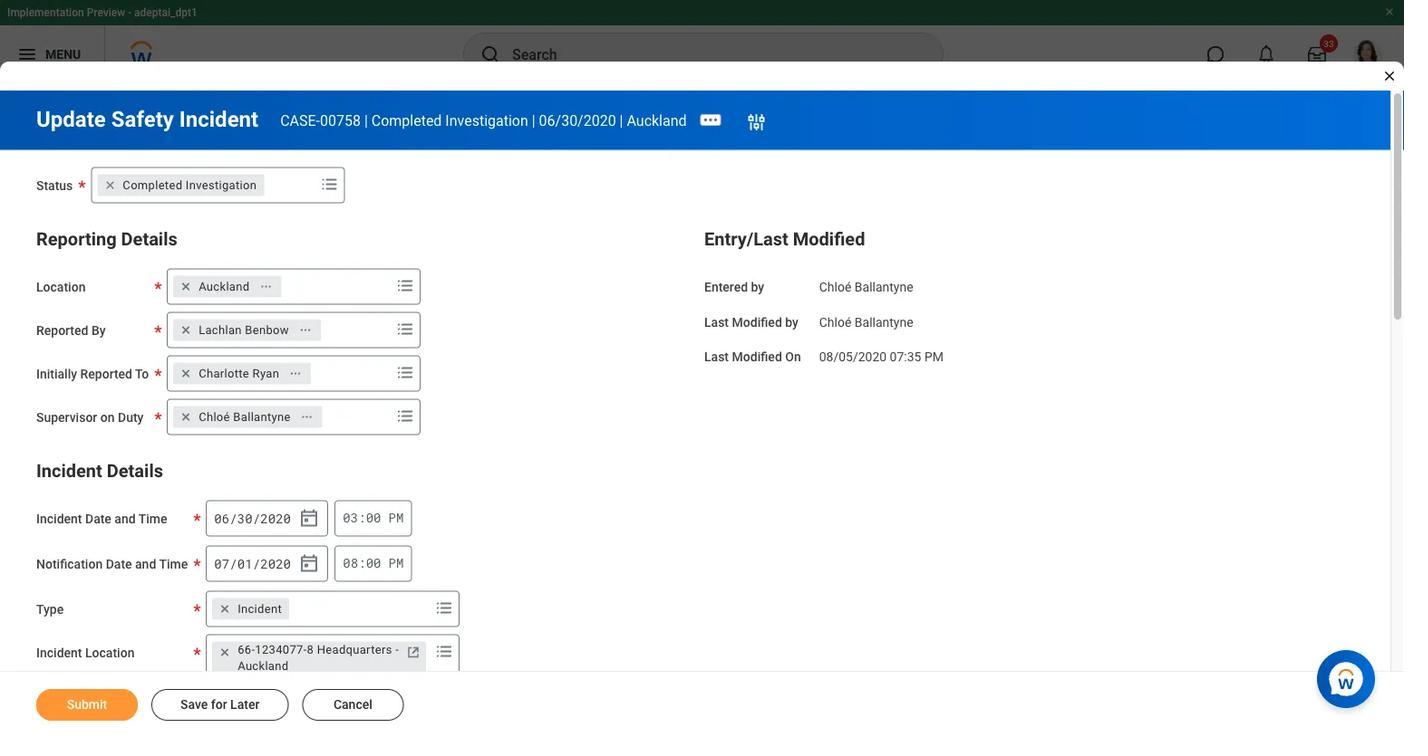 Task type: vqa. For each thing, say whether or not it's contained in the screenshot.
Lachlan Benbow
yes



Task type: locate. For each thing, give the bounding box(es) containing it.
0 vertical spatial minute spin button
[[366, 510, 381, 527]]

0 vertical spatial chloé ballantyne
[[819, 280, 913, 295]]

details down the duty
[[107, 461, 163, 482]]

chloé
[[819, 280, 851, 295], [819, 315, 851, 330], [199, 411, 230, 424]]

chloé up 08/05/2020
[[819, 315, 851, 330]]

01
[[237, 556, 252, 573]]

location inside 'incident details' group
[[85, 646, 135, 661]]

1 vertical spatial auckland
[[199, 280, 250, 294]]

lachlan
[[199, 324, 242, 337]]

last down last modified by in the top of the page
[[704, 350, 729, 365]]

x small image for reporting details
[[177, 408, 195, 426]]

reported left to
[[80, 367, 132, 382]]

0 vertical spatial last
[[704, 315, 729, 330]]

2020 inside 07 / 01 / 2020
[[260, 556, 291, 573]]

investigation
[[445, 112, 528, 129], [186, 179, 257, 192]]

0 vertical spatial chloé ballantyne element
[[819, 276, 913, 295]]

0 vertical spatial prompts image
[[394, 275, 416, 297]]

update safety incident main content
[[0, 91, 1404, 738]]

1 hour spin button from the top
[[343, 510, 358, 527]]

related actions image right auckland element
[[260, 280, 272, 293]]

1 minute spin button from the top
[[366, 510, 381, 527]]

completed inside option
[[123, 179, 182, 192]]

last
[[704, 315, 729, 330], [704, 350, 729, 365]]

prompts image
[[394, 275, 416, 297], [394, 319, 416, 340], [433, 598, 455, 620]]

0 horizontal spatial completed
[[123, 179, 182, 192]]

1 horizontal spatial |
[[532, 112, 535, 129]]

ballantyne inside option
[[233, 411, 291, 424]]

03
[[343, 510, 358, 527]]

hour spin button for 03
[[343, 510, 358, 527]]

reported
[[36, 323, 88, 338], [80, 367, 132, 382]]

chloé ballantyne
[[819, 280, 913, 295], [819, 315, 913, 330], [199, 411, 291, 424]]

reporting
[[36, 229, 117, 250]]

location up reported by
[[36, 280, 86, 295]]

submit
[[67, 698, 107, 713]]

1 vertical spatial before or after midday spin button
[[388, 555, 404, 572]]

auckland element
[[199, 279, 250, 295]]

and down the incident date and time
[[135, 557, 156, 572]]

charlotte
[[199, 367, 249, 381]]

2 vertical spatial prompts image
[[433, 598, 455, 620]]

reporting details
[[36, 229, 177, 250]]

2 00 from the top
[[366, 555, 381, 572]]

charlotte ryan element
[[199, 366, 279, 382]]

details
[[121, 229, 177, 250], [107, 461, 163, 482]]

66-1234077-8    headquarters - auckland, press delete to clear value, ctrl + enter opens in new window. option
[[212, 642, 426, 675]]

auckland down 66-
[[238, 660, 289, 673]]

notifications large image
[[1257, 45, 1275, 63]]

x small image
[[177, 278, 195, 296], [177, 408, 195, 426], [216, 644, 234, 662]]

last down the entered
[[704, 315, 729, 330]]

2 hour spin button from the top
[[343, 555, 358, 572]]

pm inside last modified on element
[[924, 350, 944, 365]]

1 vertical spatial chloé ballantyne element
[[819, 311, 913, 330]]

0 vertical spatial chloé
[[819, 280, 851, 295]]

completed down update safety incident
[[123, 179, 182, 192]]

0 vertical spatial 00
[[366, 510, 381, 527]]

prompts image for on
[[394, 406, 416, 427]]

- left ext link icon
[[395, 644, 399, 657]]

1 vertical spatial pm
[[388, 510, 404, 527]]

entered by
[[704, 280, 764, 295]]

0 vertical spatial ballantyne
[[855, 280, 913, 295]]

1 vertical spatial by
[[785, 315, 798, 330]]

0 horizontal spatial |
[[364, 112, 368, 129]]

x small image inside lachlan benbow, press delete to clear value. option
[[177, 321, 195, 339]]

related actions image inside chloé ballantyne, press delete to clear value. option
[[301, 411, 313, 424]]

1 horizontal spatial by
[[785, 315, 798, 330]]

auckland inside 66-1234077-8    headquarters - auckland
[[238, 660, 289, 673]]

completed
[[371, 112, 442, 129], [123, 179, 182, 192]]

reporting details group
[[36, 225, 686, 436]]

update safety incident dialog
[[0, 0, 1404, 738]]

incident for date
[[36, 512, 82, 527]]

0 vertical spatial -
[[128, 6, 132, 19]]

2 : from the top
[[358, 555, 366, 572]]

cancel button
[[302, 690, 404, 722]]

1 vertical spatial x small image
[[177, 408, 195, 426]]

hour spin button containing 08
[[343, 555, 358, 572]]

modified up the last modified on
[[732, 315, 782, 330]]

modified for last modified on
[[732, 350, 782, 365]]

incident location
[[36, 646, 135, 661]]

1 00 from the top
[[366, 510, 381, 527]]

2 vertical spatial modified
[[732, 350, 782, 365]]

3 | from the left
[[620, 112, 623, 129]]

prompts image for reported
[[394, 362, 416, 384]]

entry/last modified group
[[704, 225, 1354, 367]]

update
[[36, 107, 106, 132]]

details inside group
[[107, 461, 163, 482]]

1 vertical spatial chloé ballantyne
[[819, 315, 913, 330]]

1 : from the top
[[358, 510, 366, 527]]

1 vertical spatial last
[[704, 350, 729, 365]]

1 vertical spatial ballantyne
[[855, 315, 913, 330]]

by up on
[[785, 315, 798, 330]]

case-
[[280, 112, 320, 129]]

2 2020 from the top
[[260, 556, 291, 573]]

incident
[[179, 107, 258, 132], [36, 461, 102, 482], [36, 512, 82, 527], [238, 603, 282, 616], [36, 646, 82, 661]]

auckland up lachlan
[[199, 280, 250, 294]]

details inside 'group'
[[121, 229, 177, 250]]

0 vertical spatial 2020
[[260, 510, 291, 527]]

related actions image for by
[[299, 324, 312, 337]]

minute spin button for 08
[[366, 555, 381, 572]]

00 right 08
[[366, 555, 381, 572]]

incident down type
[[36, 646, 82, 661]]

last for last modified by
[[704, 315, 729, 330]]

prompts image for location
[[394, 275, 416, 297]]

x small image inside completed investigation, press delete to clear value. option
[[101, 176, 119, 194]]

save
[[180, 698, 208, 713]]

x small image for type
[[216, 601, 234, 619]]

1 vertical spatial hour spin button
[[343, 555, 358, 572]]

case-00758 | completed investigation | 06/30/2020 | auckland
[[280, 112, 687, 129]]

time up notification date and time
[[138, 512, 167, 527]]

pm for 08 : 00 pm
[[388, 555, 404, 572]]

00 for 03
[[366, 510, 381, 527]]

hour spin button right calendar image
[[343, 510, 358, 527]]

x small image left incident element
[[216, 601, 234, 619]]

|
[[364, 112, 368, 129], [532, 112, 535, 129], [620, 112, 623, 129]]

modified down last modified by in the top of the page
[[732, 350, 782, 365]]

entered
[[704, 280, 748, 295]]

incident down supervisor
[[36, 461, 102, 482]]

06
[[214, 510, 229, 527]]

to
[[135, 367, 149, 382]]

entry/last modified button
[[704, 229, 865, 250]]

entry/last modified
[[704, 229, 865, 250]]

/ right 01 on the left
[[253, 556, 260, 573]]

related actions image right benbow
[[299, 324, 312, 337]]

pm right 08
[[388, 555, 404, 572]]

x small image left 66-
[[216, 644, 234, 662]]

incident up 66-
[[238, 603, 282, 616]]

- right the preview
[[128, 6, 132, 19]]

completed right 00758
[[371, 112, 442, 129]]

time left 07
[[159, 557, 188, 572]]

hour spin button containing 03
[[343, 510, 358, 527]]

ext link image
[[404, 644, 423, 662]]

close update safety incident image
[[1382, 69, 1397, 83]]

last modified on element
[[819, 339, 944, 366]]

before or after midday spin button
[[388, 510, 404, 527], [388, 555, 404, 572]]

2 vertical spatial related actions image
[[301, 411, 313, 424]]

completed investigation, press delete to clear value. option
[[97, 174, 264, 196]]

00
[[366, 510, 381, 527], [366, 555, 381, 572]]

investigation inside option
[[186, 179, 257, 192]]

chloé down the charlotte
[[199, 411, 230, 424]]

details down completed investigation, press delete to clear value. option
[[121, 229, 177, 250]]

auckland, press delete to clear value. option
[[173, 276, 281, 298]]

cancel
[[333, 698, 372, 713]]

2 vertical spatial x small image
[[216, 644, 234, 662]]

x small image left lachlan
[[177, 321, 195, 339]]

x small image right the duty
[[177, 408, 195, 426]]

0 vertical spatial pm
[[924, 350, 944, 365]]

incident date and time
[[36, 512, 167, 527]]

location up submit
[[85, 646, 135, 661]]

/ right 30
[[253, 510, 260, 527]]

notification date and time
[[36, 557, 188, 572]]

pm
[[924, 350, 944, 365], [388, 510, 404, 527], [388, 555, 404, 572]]

1 vertical spatial location
[[85, 646, 135, 661]]

hour spin button
[[343, 510, 358, 527], [343, 555, 358, 572]]

x small image up reporting details
[[101, 176, 119, 194]]

: right 03
[[358, 510, 366, 527]]

supervisor
[[36, 410, 97, 425]]

initially
[[36, 367, 77, 382]]

auckland
[[627, 112, 687, 129], [199, 280, 250, 294], [238, 660, 289, 673]]

0 vertical spatial reported
[[36, 323, 88, 338]]

related actions image inside auckland, press delete to clear value. option
[[260, 280, 272, 293]]

: right 08
[[358, 555, 366, 572]]

location
[[36, 280, 86, 295], [85, 646, 135, 661]]

related actions image
[[260, 280, 272, 293], [299, 324, 312, 337], [301, 411, 313, 424]]

0 vertical spatial time
[[138, 512, 167, 527]]

0 vertical spatial and
[[115, 512, 136, 527]]

modified for entry/last modified
[[793, 229, 865, 250]]

ballantyne
[[855, 280, 913, 295], [855, 315, 913, 330], [233, 411, 291, 424]]

minute spin button
[[366, 510, 381, 527], [366, 555, 381, 572]]

2 vertical spatial chloé
[[199, 411, 230, 424]]

2 horizontal spatial |
[[620, 112, 623, 129]]

date down the incident date and time
[[106, 557, 132, 572]]

incident for details
[[36, 461, 102, 482]]

0 vertical spatial modified
[[793, 229, 865, 250]]

2020
[[260, 510, 291, 527], [260, 556, 291, 573]]

x small image left the charlotte
[[177, 365, 195, 383]]

on
[[785, 350, 801, 365]]

07
[[214, 556, 229, 573]]

headquarters
[[317, 644, 392, 657]]

related actions image down related actions image
[[301, 411, 313, 424]]

lachlan benbow, press delete to clear value. option
[[173, 320, 321, 341]]

06 / 30 / 2020
[[214, 510, 291, 527]]

related actions image for on
[[301, 411, 313, 424]]

2 vertical spatial chloé ballantyne
[[199, 411, 291, 424]]

modified
[[793, 229, 865, 250], [732, 315, 782, 330], [732, 350, 782, 365]]

lachlan benbow element
[[199, 322, 289, 339]]

chloé ballantyne element
[[819, 276, 913, 295], [819, 311, 913, 330], [199, 409, 291, 426]]

duty
[[118, 410, 144, 425]]

1 vertical spatial completed
[[123, 179, 182, 192]]

2 vertical spatial auckland
[[238, 660, 289, 673]]

modified right entry/last
[[793, 229, 865, 250]]

1 vertical spatial chloé
[[819, 315, 851, 330]]

time
[[138, 512, 167, 527], [159, 557, 188, 572]]

1 vertical spatial time
[[159, 557, 188, 572]]

save for later button
[[151, 690, 289, 722]]

| right 06/30/2020
[[620, 112, 623, 129]]

incident for location
[[36, 646, 82, 661]]

0 vertical spatial investigation
[[445, 112, 528, 129]]

reported left by
[[36, 323, 88, 338]]

0 horizontal spatial investigation
[[186, 179, 257, 192]]

2 minute spin button from the top
[[366, 555, 381, 572]]

0 vertical spatial by
[[751, 280, 764, 295]]

| left 06/30/2020
[[532, 112, 535, 129]]

0 vertical spatial date
[[85, 512, 111, 527]]

hour spin button right calendar icon at the left bottom of page
[[343, 555, 358, 572]]

1 vertical spatial -
[[395, 644, 399, 657]]

1 vertical spatial 2020
[[260, 556, 291, 573]]

:
[[358, 510, 366, 527], [358, 555, 366, 572]]

prompts image for reported by
[[394, 319, 416, 340]]

1 before or after midday spin button from the top
[[388, 510, 404, 527]]

0 vertical spatial related actions image
[[260, 280, 272, 293]]

2 vertical spatial pm
[[388, 555, 404, 572]]

1 vertical spatial details
[[107, 461, 163, 482]]

pm right "07:35"
[[924, 350, 944, 365]]

hour spin button for 08
[[343, 555, 358, 572]]

x small image left auckland element
[[177, 278, 195, 296]]

1 vertical spatial related actions image
[[299, 324, 312, 337]]

auckland right 06/30/2020
[[627, 112, 687, 129]]

pm right 03
[[388, 510, 404, 527]]

0 vertical spatial details
[[121, 229, 177, 250]]

incident up notification
[[36, 512, 82, 527]]

1 vertical spatial minute spin button
[[366, 555, 381, 572]]

minute spin button right 08
[[366, 555, 381, 572]]

prompts image for location
[[433, 641, 455, 663]]

2 before or after midday spin button from the top
[[388, 555, 404, 572]]

by right the entered
[[751, 280, 764, 295]]

8
[[307, 644, 314, 657]]

2 vertical spatial ballantyne
[[233, 411, 291, 424]]

x small image
[[101, 176, 119, 194], [177, 321, 195, 339], [177, 365, 195, 383], [216, 601, 234, 619]]

00 right 03
[[366, 510, 381, 527]]

1 horizontal spatial -
[[395, 644, 399, 657]]

1 2020 from the top
[[260, 510, 291, 527]]

prompts image
[[318, 174, 340, 195], [394, 362, 416, 384], [394, 406, 416, 427], [433, 641, 455, 663]]

related actions image
[[289, 367, 302, 380]]

lachlan benbow
[[199, 324, 289, 337]]

implementation preview -   adeptai_dpt1 banner
[[0, 0, 1404, 83]]

2020 right 30
[[260, 510, 291, 527]]

date up notification date and time
[[85, 512, 111, 527]]

2020 inside the "06 / 30 / 2020"
[[260, 510, 291, 527]]

| right 00758
[[364, 112, 368, 129]]

and for 06
[[115, 512, 136, 527]]

x small image inside incident, press delete to clear value. option
[[216, 601, 234, 619]]

1 vertical spatial :
[[358, 555, 366, 572]]

07:35
[[890, 350, 921, 365]]

1 vertical spatial 00
[[366, 555, 381, 572]]

0 vertical spatial hour spin button
[[343, 510, 358, 527]]

before or after midday spin button for 08 : 00 pm
[[388, 555, 404, 572]]

minute spin button right 03
[[366, 510, 381, 527]]

and up notification date and time
[[115, 512, 136, 527]]

1 vertical spatial and
[[135, 557, 156, 572]]

1 vertical spatial prompts image
[[394, 319, 416, 340]]

and
[[115, 512, 136, 527], [135, 557, 156, 572]]

before or after midday spin button right 08
[[388, 555, 404, 572]]

date
[[85, 512, 111, 527], [106, 557, 132, 572]]

adeptai_dpt1
[[134, 6, 197, 19]]

incident details
[[36, 461, 163, 482]]

1 | from the left
[[364, 112, 368, 129]]

before or after midday spin button right 03
[[388, 510, 404, 527]]

1 vertical spatial investigation
[[186, 179, 257, 192]]

by
[[751, 280, 764, 295], [785, 315, 798, 330]]

0 vertical spatial :
[[358, 510, 366, 527]]

reported by
[[36, 323, 106, 338]]

/
[[229, 510, 237, 527], [253, 510, 260, 527], [229, 556, 237, 573], [253, 556, 260, 573]]

1 horizontal spatial investigation
[[445, 112, 528, 129]]

1 last from the top
[[704, 315, 729, 330]]

1 vertical spatial modified
[[732, 315, 782, 330]]

0 vertical spatial location
[[36, 280, 86, 295]]

implementation preview -   adeptai_dpt1
[[7, 6, 197, 19]]

-
[[128, 6, 132, 19], [395, 644, 399, 657]]

2 vertical spatial chloé ballantyne element
[[199, 409, 291, 426]]

incident up completed investigation element
[[179, 107, 258, 132]]

chloé down entry/last modified button at the right top of page
[[819, 280, 851, 295]]

0 vertical spatial before or after midday spin button
[[388, 510, 404, 527]]

- inside banner
[[128, 6, 132, 19]]

2 last from the top
[[704, 350, 729, 365]]

chloé ballantyne element inside option
[[199, 409, 291, 426]]

1 horizontal spatial completed
[[371, 112, 442, 129]]

0 horizontal spatial -
[[128, 6, 132, 19]]

incident, press delete to clear value. option
[[212, 599, 289, 620]]

1 vertical spatial date
[[106, 557, 132, 572]]

related actions image inside lachlan benbow, press delete to clear value. option
[[299, 324, 312, 337]]

2020 right 01 on the left
[[260, 556, 291, 573]]



Task type: describe. For each thing, give the bounding box(es) containing it.
preview
[[87, 6, 125, 19]]

modified for last modified by
[[732, 315, 782, 330]]

details for incident details
[[107, 461, 163, 482]]

time for 06
[[138, 512, 167, 527]]

pm for 03 : 00 pm
[[388, 510, 404, 527]]

for
[[211, 698, 227, 713]]

location inside the reporting details 'group'
[[36, 280, 86, 295]]

incident details button
[[36, 461, 163, 482]]

later
[[230, 698, 260, 713]]

save for later
[[180, 698, 260, 713]]

time for 07
[[159, 557, 188, 572]]

entry/last
[[704, 229, 788, 250]]

0 vertical spatial auckland
[[627, 112, 687, 129]]

x small image for initially reported to
[[177, 365, 195, 383]]

1 vertical spatial reported
[[80, 367, 132, 382]]

charlotte ryan, press delete to clear value. option
[[173, 363, 311, 385]]

2020 for 06 / 30 / 2020
[[260, 510, 291, 527]]

incident element
[[238, 601, 282, 618]]

: for 08
[[358, 555, 366, 572]]

on
[[100, 410, 115, 425]]

30
[[237, 510, 252, 527]]

status
[[36, 178, 73, 193]]

2 | from the left
[[532, 112, 535, 129]]

incident inside option
[[238, 603, 282, 616]]

submit button
[[36, 690, 138, 722]]

by
[[91, 323, 106, 338]]

x small image for status
[[101, 176, 119, 194]]

date for 06
[[85, 512, 111, 527]]

ryan
[[253, 367, 279, 381]]

action bar region
[[0, 672, 1404, 738]]

/ right 07
[[229, 556, 237, 573]]

ballantyne for entered by
[[855, 280, 913, 295]]

0 horizontal spatial by
[[751, 280, 764, 295]]

chloé ballantyne for last modified by
[[819, 315, 913, 330]]

07 / 01 / 2020
[[214, 556, 291, 573]]

03 : 00 pm
[[343, 510, 404, 527]]

search image
[[480, 44, 501, 65]]

completed investigation
[[123, 179, 257, 192]]

08
[[343, 555, 358, 572]]

0 vertical spatial completed
[[371, 112, 442, 129]]

x small image for incident details
[[216, 644, 234, 662]]

last modified on
[[704, 350, 801, 365]]

66-1234077-8    headquarters - auckland element
[[238, 642, 401, 675]]

chloé for last modified by
[[819, 315, 851, 330]]

workday assistant region
[[1317, 644, 1382, 709]]

initially reported to
[[36, 367, 149, 382]]

08 : 00 pm
[[343, 555, 404, 572]]

completed investigation element
[[123, 177, 257, 194]]

chloé ballantyne, press delete to clear value. option
[[173, 407, 322, 428]]

chloé ballantyne inside chloé ballantyne, press delete to clear value. option
[[199, 411, 291, 424]]

last for last modified on
[[704, 350, 729, 365]]

profile logan mcneil element
[[1342, 34, 1393, 74]]

inbox large image
[[1308, 45, 1326, 63]]

notification date and time group
[[206, 546, 328, 582]]

1234077-
[[255, 644, 307, 657]]

type
[[36, 602, 64, 617]]

66-1234077-8    headquarters - auckland
[[238, 644, 399, 673]]

00 for 08
[[366, 555, 381, 572]]

details for reporting details
[[121, 229, 177, 250]]

update safety incident
[[36, 107, 258, 132]]

06/30/2020
[[539, 112, 616, 129]]

before or after midday spin button for 03 : 00 pm
[[388, 510, 404, 527]]

safety
[[111, 107, 174, 132]]

0 vertical spatial x small image
[[177, 278, 195, 296]]

chloé ballantyne for entered by
[[819, 280, 913, 295]]

auckland inside the reporting details 'group'
[[199, 280, 250, 294]]

prompts image for type
[[433, 598, 455, 620]]

08/05/2020 07:35 pm
[[819, 350, 944, 365]]

case-00758 | completed investigation | 06/30/2020 | auckland element
[[280, 112, 687, 129]]

change selection image
[[746, 111, 767, 133]]

2020 for 07 / 01 / 2020
[[260, 556, 291, 573]]

incident date and time group
[[206, 501, 328, 537]]

charlotte ryan
[[199, 367, 279, 381]]

date for 07
[[106, 557, 132, 572]]

chloé inside option
[[199, 411, 230, 424]]

reporting details button
[[36, 229, 177, 250]]

chloé ballantyne element for last modified by
[[819, 311, 913, 330]]

last modified by
[[704, 315, 798, 330]]

00758
[[320, 112, 361, 129]]

implementation
[[7, 6, 84, 19]]

08/05/2020
[[819, 350, 887, 365]]

supervisor on duty
[[36, 410, 144, 425]]

chloé ballantyne element for entered by
[[819, 276, 913, 295]]

calendar image
[[298, 508, 320, 530]]

ballantyne for last modified by
[[855, 315, 913, 330]]

x small image for reported by
[[177, 321, 195, 339]]

close environment banner image
[[1384, 6, 1395, 17]]

chloé for entered by
[[819, 280, 851, 295]]

minute spin button for 03
[[366, 510, 381, 527]]

/ right 06
[[229, 510, 237, 527]]

benbow
[[245, 324, 289, 337]]

incident details group
[[36, 457, 686, 738]]

calendar image
[[298, 553, 320, 575]]

- inside 66-1234077-8    headquarters - auckland
[[395, 644, 399, 657]]

66-
[[238, 644, 255, 657]]

notification
[[36, 557, 103, 572]]

: for 03
[[358, 510, 366, 527]]

and for 07
[[135, 557, 156, 572]]



